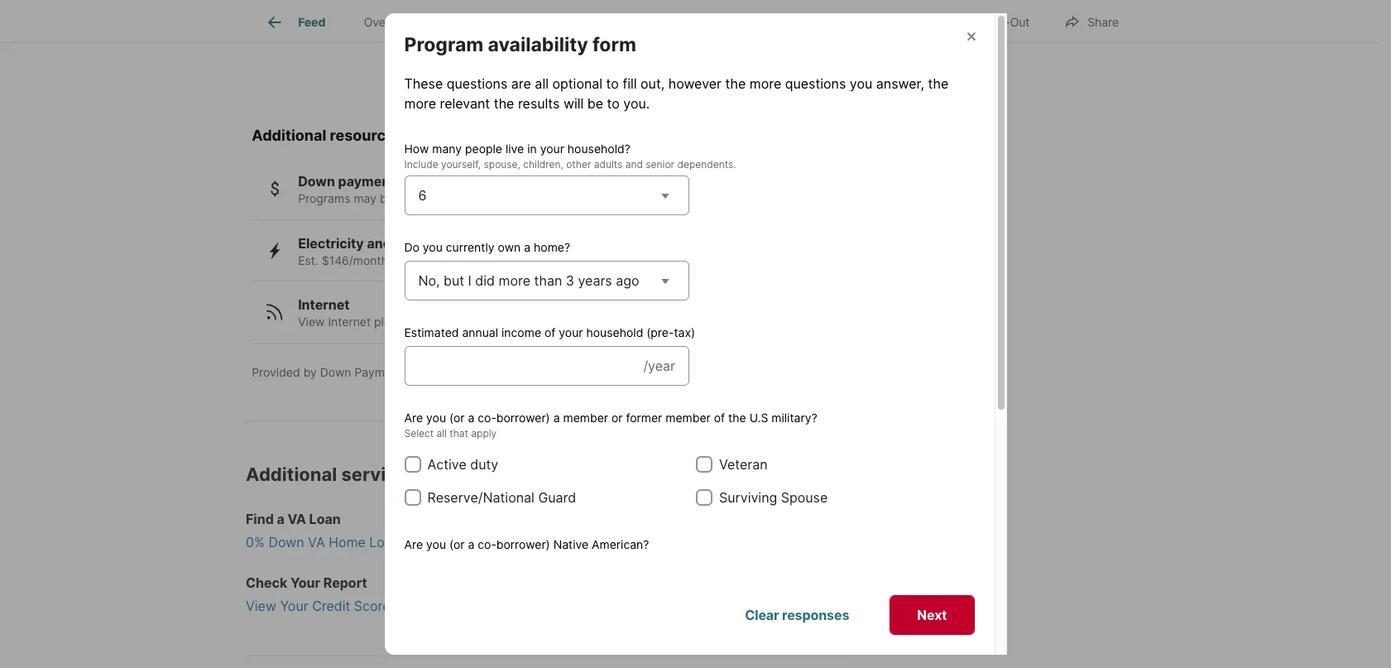 Task type: describe. For each thing, give the bounding box(es) containing it.
Veteran checkbox
[[696, 456, 713, 473]]

guard
[[538, 489, 576, 506]]

are for are you (or a co-borrower) a member or former member of the u.s military? select all that apply
[[404, 411, 423, 425]]

do for do you (or a co-borrower) work in any of these professions?
[[404, 643, 420, 657]]

(pre-
[[647, 325, 674, 340]]

any
[[593, 643, 612, 657]]

$350
[[682, 61, 711, 75]]

provided
[[252, 365, 300, 379]]

your inside how many people live in your household? include yourself, spouse, children, other adults and senior dependents.
[[540, 142, 565, 156]]

own
[[498, 240, 521, 254]]

the inside are you (or a co-borrower) a member or former member of the u.s military? select all that apply
[[729, 411, 747, 425]]

saved
[[715, 47, 747, 61]]

relevant
[[440, 95, 490, 112]]

and inside electricity and solar est. $146/month, save                  $146 with rooftop solar
[[367, 235, 391, 251]]

Active duty checkbox
[[404, 456, 421, 473]]

wattbuy,
[[464, 365, 512, 379]]

share
[[1088, 14, 1119, 29]]

3 tab from the left
[[694, 2, 776, 42]]

live
[[506, 142, 524, 156]]

i
[[468, 272, 472, 289]]

that
[[450, 427, 469, 440]]

1 member from the left
[[563, 411, 609, 425]]

veteran
[[719, 456, 768, 473]]

and inside internet view internet plans and providers available for this home
[[407, 315, 427, 329]]

Yes radio
[[404, 570, 421, 586]]

1 vertical spatial to
[[607, 95, 620, 112]]

household
[[587, 325, 644, 340]]

no, but i did more than 3 years ago
[[419, 272, 640, 289]]

get
[[414, 534, 437, 550]]

other
[[566, 158, 591, 171]]

1 questions from the left
[[447, 75, 508, 92]]

down inside down payment assistance programs may be available.
[[298, 173, 335, 190]]

reserve/national
[[428, 489, 535, 506]]

of inside policygenius has saved customers an average of $350 per year.
[[667, 61, 678, 75]]

(or for do you (or a co-borrower) work in any of these professions?
[[446, 643, 461, 657]]

yourself,
[[441, 158, 481, 171]]

has
[[692, 47, 711, 61]]

rooftop
[[481, 253, 521, 267]]

0% down va home loans: get quote link
[[246, 532, 859, 552]]

policygenius
[[620, 47, 689, 61]]

income
[[502, 325, 541, 340]]

borrower) for a
[[497, 411, 550, 425]]

are for are you (or a co-borrower) native american?
[[404, 537, 423, 552]]

duty
[[470, 456, 499, 473]]

payment
[[355, 365, 403, 379]]

reserve/national guard
[[428, 489, 576, 506]]

assistance
[[398, 173, 469, 190]]

plans
[[374, 315, 403, 329]]

electricity and solar est. $146/month, save                  $146 with rooftop solar
[[298, 235, 551, 267]]

you for do you currently own a home?
[[423, 240, 443, 254]]

view inside internet view internet plans and providers available for this home
[[298, 315, 325, 329]]

customers
[[750, 47, 808, 61]]

1 vertical spatial your
[[559, 325, 583, 340]]

annual
[[462, 325, 498, 340]]

programs
[[298, 191, 351, 206]]

spouse,
[[484, 158, 521, 171]]

0%
[[246, 534, 265, 550]]

electricity
[[298, 235, 364, 251]]

insurance
[[620, 76, 677, 90]]

save
[[395, 253, 420, 267]]

do you (or a co-borrower) work in any of these professions?
[[404, 643, 733, 657]]

these
[[404, 75, 443, 92]]

out
[[1011, 14, 1030, 29]]

senior
[[646, 158, 675, 171]]

/year
[[644, 358, 676, 374]]

program availability form element
[[404, 13, 656, 57]]

adults
[[594, 158, 623, 171]]

and inside how many people live in your household? include yourself, spouse, children, other adults and senior dependents.
[[626, 158, 643, 171]]

provided by down payment resource, wattbuy, and allconnect
[[252, 365, 599, 379]]

quote
[[441, 534, 479, 550]]

co- for a
[[478, 411, 497, 425]]

x-
[[999, 14, 1011, 29]]

0 vertical spatial internet
[[298, 297, 350, 313]]

and right "wattbuy,"
[[516, 365, 536, 379]]

these
[[630, 643, 661, 657]]

clear
[[745, 607, 779, 623]]

but
[[444, 272, 465, 289]]

of right any
[[616, 643, 627, 657]]

borrower) for work
[[493, 643, 547, 657]]

children,
[[523, 158, 564, 171]]

6
[[419, 187, 427, 204]]

are you (or a co-borrower) a member or former member of the u.s military? select all that apply
[[404, 411, 818, 440]]

do for do you currently own a home?
[[404, 240, 420, 254]]

home
[[578, 315, 608, 329]]

active
[[428, 456, 467, 473]]

report
[[324, 574, 367, 591]]

2 questions from the left
[[785, 75, 846, 92]]

professions?
[[664, 643, 733, 657]]

tab list containing feed
[[246, 0, 789, 42]]

be inside "these questions are all optional to fill out, however the more questions you answer, the more relevant the results will be to you."
[[588, 95, 604, 112]]

spouse
[[781, 489, 828, 506]]

lightbulb icon element
[[574, 47, 620, 90]]

years
[[578, 272, 612, 289]]

you inside "these questions are all optional to fill out, however the more questions you answer, the more relevant the results will be to you."
[[850, 75, 873, 92]]

check your report view your credit score
[[246, 574, 390, 614]]

2 tab from the left
[[560, 2, 694, 42]]

1 vertical spatial internet
[[328, 315, 371, 329]]

1 tab from the left
[[435, 2, 560, 42]]

down inside find a va loan 0% down va home loans: get quote
[[269, 534, 304, 550]]

the down year.
[[726, 75, 746, 92]]

No radio
[[404, 603, 421, 619]]

an
[[811, 47, 825, 61]]

however
[[669, 75, 722, 92]]

how
[[404, 142, 429, 156]]

than
[[534, 272, 562, 289]]

compare
[[765, 61, 817, 75]]

surviving
[[719, 489, 778, 506]]

score
[[354, 598, 390, 614]]

0 horizontal spatial va
[[288, 511, 306, 527]]

est.
[[298, 253, 319, 267]]

may
[[354, 191, 377, 206]]

x-out button
[[962, 4, 1044, 38]]

0 horizontal spatial solar
[[394, 235, 427, 251]]

no,
[[419, 272, 440, 289]]

Reserve/National Guard checkbox
[[404, 489, 421, 506]]

people
[[465, 142, 503, 156]]

quotes
[[679, 76, 720, 90]]

you for do you (or a co-borrower) work in any of these professions?
[[423, 643, 443, 657]]



Task type: vqa. For each thing, say whether or not it's contained in the screenshot.
bottom do
yes



Task type: locate. For each thing, give the bounding box(es) containing it.
0 vertical spatial solar
[[394, 235, 427, 251]]

0 vertical spatial your
[[291, 574, 320, 591]]

optional
[[553, 75, 603, 92]]

0 vertical spatial be
[[588, 95, 604, 112]]

be right "may"
[[380, 191, 394, 206]]

(or for are you (or a co-borrower) native american?
[[450, 537, 465, 552]]

1 vertical spatial solar
[[524, 253, 551, 267]]

and right plans
[[407, 315, 427, 329]]

estimated annual income of your household (pre-tax)
[[404, 325, 695, 340]]

0 vertical spatial more
[[750, 75, 782, 92]]

more down these at the top left of the page
[[404, 95, 436, 112]]

0 horizontal spatial questions
[[447, 75, 508, 92]]

dependents.
[[678, 158, 736, 171]]

internet down est.
[[298, 297, 350, 313]]

all left that
[[437, 427, 447, 440]]

a
[[524, 240, 531, 254], [468, 411, 475, 425], [554, 411, 560, 425], [277, 511, 285, 527], [468, 537, 475, 552], [465, 643, 471, 657]]

you for are you (or a co-borrower) a member or former member of the u.s military? select all that apply
[[426, 411, 446, 425]]

1 horizontal spatial more
[[499, 272, 531, 289]]

member left or on the bottom
[[563, 411, 609, 425]]

0 vertical spatial additional
[[252, 126, 327, 144]]

solar
[[394, 235, 427, 251], [524, 253, 551, 267]]

overview
[[364, 15, 416, 29]]

2 vertical spatial borrower)
[[493, 643, 547, 657]]

are inside are you (or a co-borrower) a member or former member of the u.s military? select all that apply
[[404, 411, 423, 425]]

be inside down payment assistance programs may be available.
[[380, 191, 394, 206]]

borrower) for native
[[497, 537, 550, 552]]

available.
[[397, 191, 448, 206]]

in inside how many people live in your household? include yourself, spouse, children, other adults and senior dependents.
[[528, 142, 537, 156]]

x-out
[[999, 14, 1030, 29]]

1 vertical spatial co-
[[478, 537, 497, 552]]

$146/month,
[[322, 253, 392, 267]]

1 vertical spatial do
[[404, 643, 420, 657]]

2 vertical spatial (or
[[446, 643, 461, 657]]

questions down compare
[[785, 75, 846, 92]]

additional for additional services
[[246, 463, 337, 485]]

solar up save
[[394, 235, 427, 251]]

of
[[667, 61, 678, 75], [545, 325, 556, 340], [714, 411, 725, 425], [616, 643, 627, 657]]

(or inside are you (or a co-borrower) a member or former member of the u.s military? select all that apply
[[450, 411, 465, 425]]

borrower) inside are you (or a co-borrower) a member or former member of the u.s military? select all that apply
[[497, 411, 550, 425]]

resources
[[330, 126, 403, 144]]

1 vertical spatial be
[[380, 191, 394, 206]]

view down the check
[[246, 598, 276, 614]]

find a va loan 0% down va home loans: get quote
[[246, 511, 479, 550]]

the down are
[[494, 95, 514, 112]]

tooltip
[[554, 0, 1157, 110]]

0 horizontal spatial in
[[528, 142, 537, 156]]

payment
[[338, 173, 395, 190]]

1 horizontal spatial all
[[535, 75, 549, 92]]

co- left the work
[[474, 643, 493, 657]]

0 vertical spatial va
[[288, 511, 306, 527]]

additional up find
[[246, 463, 337, 485]]

do left $146
[[404, 240, 420, 254]]

0 vertical spatial view
[[298, 315, 325, 329]]

american?
[[592, 537, 649, 552]]

your up credit
[[291, 574, 320, 591]]

your down the check
[[280, 598, 309, 614]]

in right live
[[528, 142, 537, 156]]

down up programs
[[298, 173, 335, 190]]

availability
[[488, 33, 588, 56]]

you.
[[624, 95, 650, 112]]

1 horizontal spatial view
[[298, 315, 325, 329]]

va
[[288, 511, 306, 527], [308, 534, 325, 550]]

1 vertical spatial borrower)
[[497, 537, 550, 552]]

0 vertical spatial do
[[404, 240, 420, 254]]

down right 0%
[[269, 534, 304, 550]]

0 vertical spatial (or
[[450, 411, 465, 425]]

of left 'u.s'
[[714, 411, 725, 425]]

work
[[550, 643, 577, 657]]

be right will
[[588, 95, 604, 112]]

borrower) left the work
[[493, 643, 547, 657]]

1 vertical spatial view
[[246, 598, 276, 614]]

active duty
[[428, 456, 499, 473]]

compare insurance quotes
[[620, 61, 817, 90]]

compare insurance quotes link
[[620, 61, 817, 90]]

of left $350
[[667, 61, 678, 75]]

year.
[[735, 61, 762, 75]]

1 vertical spatial your
[[280, 598, 309, 614]]

clear responses
[[745, 607, 850, 623]]

co- for native
[[478, 537, 497, 552]]

1 vertical spatial down
[[320, 365, 351, 379]]

0 vertical spatial are
[[404, 411, 423, 425]]

all inside "these questions are all optional to fill out, however the more questions you answer, the more relevant the results will be to you."
[[535, 75, 549, 92]]

tooltip containing policygenius has saved customers an average of $350 per year.
[[554, 0, 1157, 110]]

home
[[329, 534, 366, 550]]

do down the no option
[[404, 643, 420, 657]]

to left the fill
[[607, 75, 619, 92]]

down right by
[[320, 365, 351, 379]]

Surviving Spouse checkbox
[[696, 489, 713, 506]]

2 do from the top
[[404, 643, 420, 657]]

more down rooftop
[[499, 272, 531, 289]]

do
[[404, 240, 420, 254], [404, 643, 420, 657]]

are you (or a co-borrower) native american?
[[404, 537, 649, 552]]

down
[[298, 173, 335, 190], [320, 365, 351, 379], [269, 534, 304, 550]]

view up by
[[298, 315, 325, 329]]

co-
[[478, 411, 497, 425], [478, 537, 497, 552], [474, 643, 493, 657]]

1 horizontal spatial questions
[[785, 75, 846, 92]]

your up children,
[[540, 142, 565, 156]]

questions
[[447, 75, 508, 92], [785, 75, 846, 92]]

1 vertical spatial additional
[[246, 463, 337, 485]]

additional for additional resources
[[252, 126, 327, 144]]

solar up no, but i did more than 3 years ago
[[524, 253, 551, 267]]

0 vertical spatial co-
[[478, 411, 497, 425]]

2 vertical spatial more
[[499, 272, 531, 289]]

1 horizontal spatial va
[[308, 534, 325, 550]]

of right income
[[545, 325, 556, 340]]

0 horizontal spatial all
[[437, 427, 447, 440]]

1 vertical spatial are
[[404, 537, 423, 552]]

2 vertical spatial co-
[[474, 643, 493, 657]]

are up select
[[404, 411, 423, 425]]

are up yes option
[[404, 537, 423, 552]]

1 vertical spatial in
[[580, 643, 590, 657]]

results
[[518, 95, 560, 112]]

0 vertical spatial your
[[540, 142, 565, 156]]

va left loan
[[288, 511, 306, 527]]

feed link
[[265, 12, 326, 32]]

more down year.
[[750, 75, 782, 92]]

co- for work
[[474, 643, 493, 657]]

2 are from the top
[[404, 537, 423, 552]]

0 horizontal spatial view
[[246, 598, 276, 614]]

0 vertical spatial down
[[298, 173, 335, 190]]

did
[[475, 272, 495, 289]]

you for are you (or a co-borrower) native american?
[[426, 537, 446, 552]]

home?
[[534, 240, 570, 254]]

3
[[566, 272, 575, 289]]

in left any
[[580, 643, 590, 657]]

internet left plans
[[328, 315, 371, 329]]

1 vertical spatial va
[[308, 534, 325, 550]]

borrower) left native
[[497, 537, 550, 552]]

0 horizontal spatial be
[[380, 191, 394, 206]]

these questions are all optional to fill out, however the more questions you answer, the more relevant the results will be to you.
[[404, 75, 949, 112]]

by
[[304, 365, 317, 379]]

1 are from the top
[[404, 411, 423, 425]]

tab up are
[[435, 2, 560, 42]]

former
[[626, 411, 663, 425]]

tab
[[435, 2, 560, 42], [560, 2, 694, 42], [694, 2, 776, 42]]

more
[[750, 75, 782, 92], [404, 95, 436, 112], [499, 272, 531, 289]]

down payment assistance programs may be available.
[[298, 173, 469, 206]]

(or for are you (or a co-borrower) a member or former member of the u.s military? select all that apply
[[450, 411, 465, 425]]

tab up policygenius
[[560, 2, 694, 42]]

check
[[246, 574, 288, 591]]

additional resources
[[252, 126, 403, 144]]

many
[[432, 142, 462, 156]]

loans:
[[370, 534, 411, 550]]

program availability form
[[404, 33, 637, 56]]

services
[[341, 463, 418, 485]]

a inside find a va loan 0% down va home loans: get quote
[[277, 511, 285, 527]]

0 horizontal spatial member
[[563, 411, 609, 425]]

this
[[555, 315, 575, 329]]

estimated
[[404, 325, 459, 340]]

next
[[918, 607, 948, 623]]

all inside are you (or a co-borrower) a member or former member of the u.s military? select all that apply
[[437, 427, 447, 440]]

all up results at the left
[[535, 75, 549, 92]]

do you currently own a home?
[[404, 240, 570, 254]]

and right the adults in the top left of the page
[[626, 158, 643, 171]]

1 horizontal spatial be
[[588, 95, 604, 112]]

for
[[536, 315, 551, 329]]

1 do from the top
[[404, 240, 420, 254]]

1 horizontal spatial member
[[666, 411, 711, 425]]

0 vertical spatial to
[[607, 75, 619, 92]]

u.s
[[750, 411, 769, 425]]

view your credit score link
[[246, 596, 859, 616]]

currently
[[446, 240, 495, 254]]

to
[[607, 75, 619, 92], [607, 95, 620, 112]]

tab list
[[246, 0, 789, 42]]

your
[[540, 142, 565, 156], [559, 325, 583, 340]]

borrower) up the apply
[[497, 411, 550, 425]]

find
[[246, 511, 274, 527]]

fill
[[623, 75, 637, 92]]

program availability form dialog
[[385, 13, 1007, 668]]

va down loan
[[308, 534, 325, 550]]

1 horizontal spatial solar
[[524, 253, 551, 267]]

are
[[512, 75, 531, 92]]

the left 'u.s'
[[729, 411, 747, 425]]

1 horizontal spatial in
[[580, 643, 590, 657]]

2 vertical spatial down
[[269, 534, 304, 550]]

loan
[[309, 511, 341, 527]]

2 horizontal spatial more
[[750, 75, 782, 92]]

questions up "relevant"
[[447, 75, 508, 92]]

the right the answer,
[[928, 75, 949, 92]]

native
[[554, 537, 589, 552]]

of inside are you (or a co-borrower) a member or former member of the u.s military? select all that apply
[[714, 411, 725, 425]]

co- inside are you (or a co-borrower) a member or former member of the u.s military? select all that apply
[[478, 411, 497, 425]]

policygenius has saved customers an average of $350 per year.
[[620, 47, 825, 75]]

tab up saved
[[694, 2, 776, 42]]

view inside the check your report view your credit score
[[246, 598, 276, 614]]

resource,
[[406, 365, 460, 379]]

view
[[298, 315, 325, 329], [246, 598, 276, 614]]

2 member from the left
[[666, 411, 711, 425]]

additional up programs
[[252, 126, 327, 144]]

1 vertical spatial (or
[[450, 537, 465, 552]]

credit
[[312, 598, 350, 614]]

ago
[[616, 272, 640, 289]]

surviving spouse
[[719, 489, 828, 506]]

0 horizontal spatial more
[[404, 95, 436, 112]]

0 vertical spatial all
[[535, 75, 549, 92]]

0 vertical spatial in
[[528, 142, 537, 156]]

responses
[[782, 607, 850, 623]]

lightbulb icon image
[[574, 47, 607, 80]]

you inside are you (or a co-borrower) a member or former member of the u.s military? select all that apply
[[426, 411, 446, 425]]

feed
[[298, 15, 326, 29]]

select
[[404, 427, 434, 440]]

$146
[[423, 253, 451, 267]]

how many people live in your household? include yourself, spouse, children, other adults and senior dependents.
[[404, 142, 736, 171]]

out,
[[641, 75, 665, 92]]

your right "for"
[[559, 325, 583, 340]]

clear responses button
[[718, 595, 877, 635]]

to left you.
[[607, 95, 620, 112]]

and up $146/month,
[[367, 235, 391, 251]]

0 vertical spatial borrower)
[[497, 411, 550, 425]]

co- down reserve/national
[[478, 537, 497, 552]]

next button
[[890, 595, 975, 635]]

1 vertical spatial all
[[437, 427, 447, 440]]

1 vertical spatial more
[[404, 95, 436, 112]]

co- up the apply
[[478, 411, 497, 425]]

overview tab
[[345, 2, 435, 42]]

member right former
[[666, 411, 711, 425]]

providers
[[430, 315, 482, 329]]



